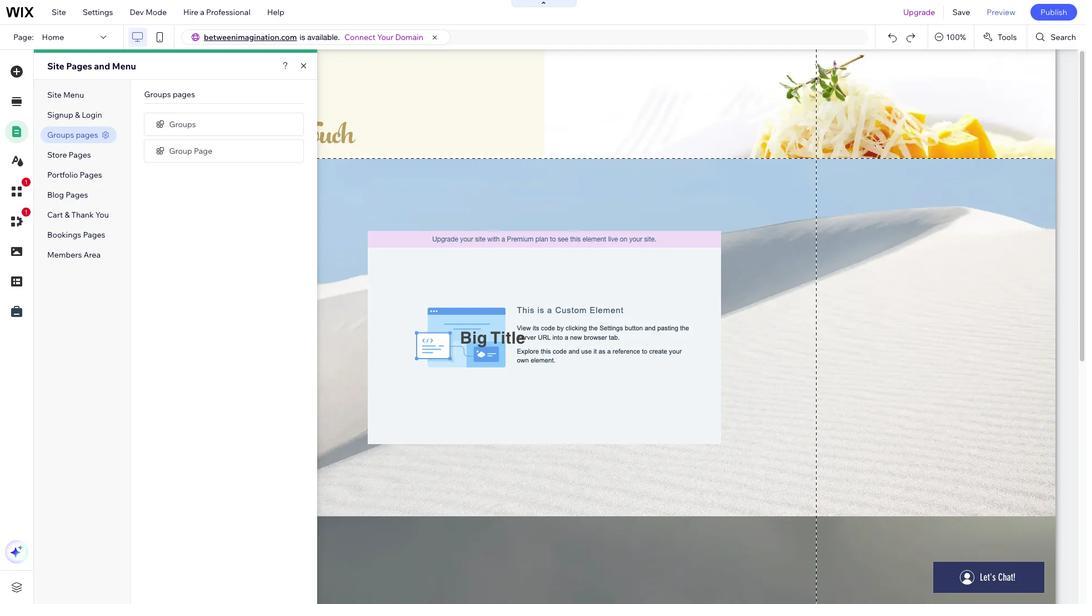 Task type: vqa. For each thing, say whether or not it's contained in the screenshot.
Duration (secs)'s (secs)
no



Task type: locate. For each thing, give the bounding box(es) containing it.
2 vertical spatial site
[[47, 90, 62, 100]]

dev mode
[[130, 7, 167, 17]]

groups
[[144, 89, 171, 99], [169, 119, 196, 129], [47, 130, 74, 140]]

domain
[[395, 32, 424, 42]]

1 left cart
[[24, 209, 28, 216]]

pages
[[66, 61, 92, 72], [69, 150, 91, 160], [80, 170, 102, 180], [66, 190, 88, 200], [83, 230, 105, 240]]

bookings pages
[[47, 230, 105, 240]]

site
[[52, 7, 66, 17], [47, 61, 64, 72], [47, 90, 62, 100]]

store
[[47, 150, 67, 160]]

menu up signup & login
[[63, 90, 84, 100]]

upgrade
[[904, 7, 936, 17]]

save
[[953, 7, 971, 17]]

0 vertical spatial 1 button
[[5, 178, 31, 203]]

0 horizontal spatial groups pages
[[47, 130, 98, 140]]

preview button
[[979, 0, 1024, 24]]

pages left and
[[66, 61, 92, 72]]

1 vertical spatial menu
[[63, 90, 84, 100]]

mode
[[146, 7, 167, 17]]

cart & thank you
[[47, 210, 109, 220]]

blog pages
[[47, 190, 88, 200]]

&
[[75, 110, 80, 120], [65, 210, 70, 220]]

group
[[169, 146, 192, 156]]

hire
[[183, 7, 199, 17]]

1
[[24, 179, 28, 186], [24, 209, 28, 216]]

menu right and
[[112, 61, 136, 72]]

& left 'login'
[[75, 110, 80, 120]]

bookings
[[47, 230, 81, 240]]

0 vertical spatial menu
[[112, 61, 136, 72]]

1 horizontal spatial &
[[75, 110, 80, 120]]

& right cart
[[65, 210, 70, 220]]

2 1 from the top
[[24, 209, 28, 216]]

1 horizontal spatial pages
[[173, 89, 195, 99]]

0 horizontal spatial pages
[[76, 130, 98, 140]]

0 horizontal spatial &
[[65, 210, 70, 220]]

1 button
[[5, 178, 31, 203], [5, 208, 31, 233]]

pages
[[173, 89, 195, 99], [76, 130, 98, 140]]

1 horizontal spatial menu
[[112, 61, 136, 72]]

1 left portfolio
[[24, 179, 28, 186]]

your
[[377, 32, 394, 42]]

site menu
[[47, 90, 84, 100]]

& for cart
[[65, 210, 70, 220]]

1 button left blog
[[5, 178, 31, 203]]

groups pages
[[144, 89, 195, 99], [47, 130, 98, 140]]

1 vertical spatial 1
[[24, 209, 28, 216]]

pages up cart & thank you
[[66, 190, 88, 200]]

members area
[[47, 250, 101, 260]]

1 vertical spatial groups pages
[[47, 130, 98, 140]]

1 vertical spatial &
[[65, 210, 70, 220]]

is
[[300, 33, 305, 42]]

tools button
[[975, 25, 1027, 49]]

portfolio
[[47, 170, 78, 180]]

available.
[[308, 33, 340, 42]]

menu
[[112, 61, 136, 72], [63, 90, 84, 100]]

is available. connect your domain
[[300, 32, 424, 42]]

site for site pages and menu
[[47, 61, 64, 72]]

0 vertical spatial groups pages
[[144, 89, 195, 99]]

site up home at top left
[[52, 7, 66, 17]]

home
[[42, 32, 64, 42]]

1 vertical spatial site
[[47, 61, 64, 72]]

site down home at top left
[[47, 61, 64, 72]]

betweenimagination.com
[[204, 32, 297, 42]]

portfolio pages
[[47, 170, 102, 180]]

pages up portfolio pages
[[69, 150, 91, 160]]

pages for blog
[[66, 190, 88, 200]]

1 vertical spatial 1 button
[[5, 208, 31, 233]]

1 horizontal spatial groups pages
[[144, 89, 195, 99]]

pages right portfolio
[[80, 170, 102, 180]]

store pages
[[47, 150, 91, 160]]

0 vertical spatial 1
[[24, 179, 28, 186]]

1 vertical spatial groups
[[169, 119, 196, 129]]

0 vertical spatial &
[[75, 110, 80, 120]]

1 button left cart
[[5, 208, 31, 233]]

cart
[[47, 210, 63, 220]]

and
[[94, 61, 110, 72]]

site up signup
[[47, 90, 62, 100]]

0 horizontal spatial menu
[[63, 90, 84, 100]]

0 vertical spatial site
[[52, 7, 66, 17]]

site for site menu
[[47, 90, 62, 100]]

save button
[[945, 0, 979, 24]]

settings
[[83, 7, 113, 17]]

pages up the area
[[83, 230, 105, 240]]



Task type: describe. For each thing, give the bounding box(es) containing it.
you
[[95, 210, 109, 220]]

a
[[200, 7, 204, 17]]

1 1 button from the top
[[5, 178, 31, 203]]

search
[[1051, 32, 1077, 42]]

100% button
[[929, 25, 974, 49]]

signup
[[47, 110, 73, 120]]

100%
[[947, 32, 967, 42]]

site for site
[[52, 7, 66, 17]]

site pages and menu
[[47, 61, 136, 72]]

signup & login
[[47, 110, 102, 120]]

group page
[[169, 146, 212, 156]]

publish
[[1041, 7, 1068, 17]]

publish button
[[1031, 4, 1078, 21]]

area
[[84, 250, 101, 260]]

login
[[82, 110, 102, 120]]

2 1 button from the top
[[5, 208, 31, 233]]

connect
[[345, 32, 376, 42]]

members
[[47, 250, 82, 260]]

0 vertical spatial pages
[[173, 89, 195, 99]]

pages for site
[[66, 61, 92, 72]]

& for signup
[[75, 110, 80, 120]]

2 vertical spatial groups
[[47, 130, 74, 140]]

blog
[[47, 190, 64, 200]]

thank
[[71, 210, 94, 220]]

page
[[194, 146, 212, 156]]

dev
[[130, 7, 144, 17]]

1 1 from the top
[[24, 179, 28, 186]]

tools
[[998, 32, 1017, 42]]

search button
[[1028, 25, 1087, 49]]

help
[[267, 7, 284, 17]]

0 vertical spatial groups
[[144, 89, 171, 99]]

pages for bookings
[[83, 230, 105, 240]]

preview
[[987, 7, 1016, 17]]

pages for portfolio
[[80, 170, 102, 180]]

professional
[[206, 7, 251, 17]]

pages for store
[[69, 150, 91, 160]]

hire a professional
[[183, 7, 251, 17]]

1 vertical spatial pages
[[76, 130, 98, 140]]



